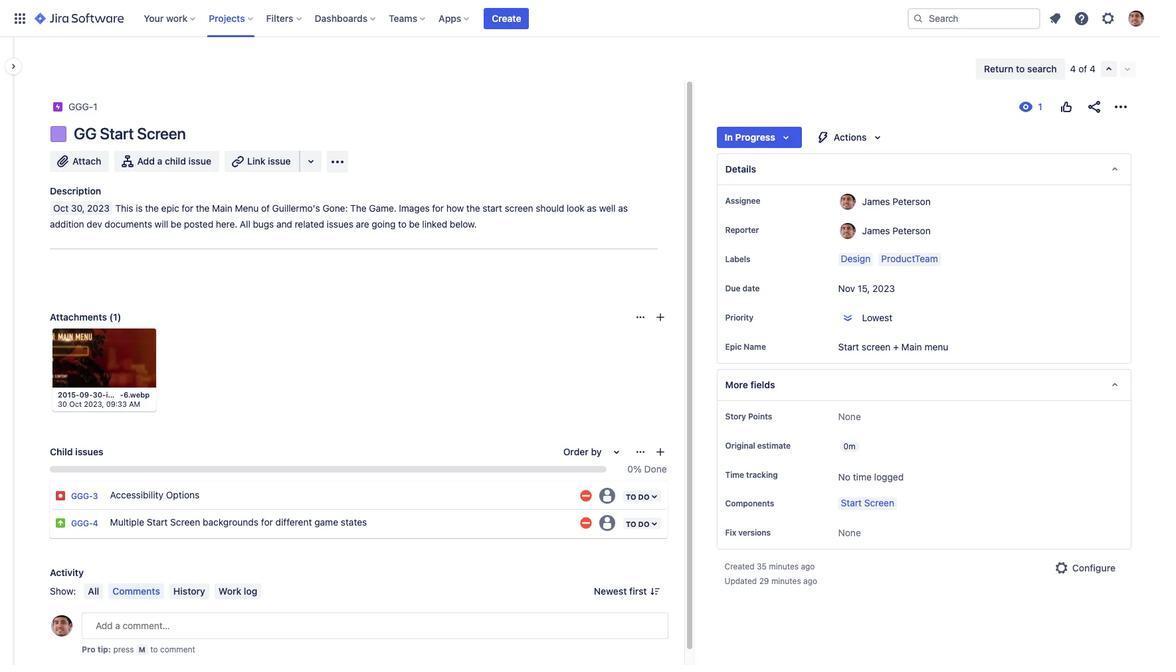 Task type: locate. For each thing, give the bounding box(es) containing it.
projects button
[[205, 8, 258, 29]]

newest
[[594, 586, 627, 597]]

2 peterson from the top
[[893, 225, 931, 236]]

newest first
[[594, 586, 647, 597]]

attachments
[[50, 312, 107, 323]]

details element
[[717, 153, 1132, 185]]

the right "how"
[[466, 203, 480, 214]]

productteam
[[881, 253, 938, 264]]

0 horizontal spatial issues
[[75, 446, 103, 458]]

1 vertical spatial to
[[398, 219, 407, 230]]

2023 up dev
[[87, 203, 110, 214]]

should
[[536, 203, 564, 214]]

states
[[341, 517, 367, 529]]

the up posted
[[196, 203, 210, 214]]

ago right 35
[[801, 562, 815, 572]]

1 vertical spatial none
[[838, 528, 861, 539]]

0 horizontal spatial to
[[150, 645, 158, 655]]

2 none from the top
[[838, 528, 861, 539]]

newest first button
[[586, 584, 668, 600]]

1 horizontal spatial as
[[618, 203, 628, 214]]

link issue
[[247, 155, 291, 167]]

2 issue from the left
[[268, 155, 291, 167]]

main right +
[[902, 342, 922, 353]]

to right "going"
[[398, 219, 407, 230]]

issue inside button
[[268, 155, 291, 167]]

share image
[[1086, 99, 1102, 115]]

1 james from the top
[[862, 196, 890, 207]]

1 vertical spatial peterson
[[893, 225, 931, 236]]

create child image
[[655, 447, 666, 458]]

appswitcher icon image
[[12, 10, 28, 26]]

1 horizontal spatial the
[[196, 203, 210, 214]]

logged
[[874, 472, 904, 483]]

2 the from the left
[[196, 203, 210, 214]]

1 horizontal spatial for
[[261, 517, 273, 529]]

issue right child
[[188, 155, 211, 167]]

Search field
[[908, 8, 1041, 29]]

2 horizontal spatial for
[[432, 203, 444, 214]]

1 horizontal spatial all
[[240, 219, 250, 230]]

be down the images
[[409, 219, 420, 230]]

multiple start screen backgrounds for different game states
[[110, 517, 367, 529]]

1 horizontal spatial issue
[[268, 155, 291, 167]]

1 vertical spatial james
[[862, 225, 890, 236]]

1 vertical spatial ggg-
[[71, 492, 93, 502]]

in progress
[[725, 132, 775, 143]]

guillermo's
[[272, 203, 320, 214]]

estimate
[[757, 441, 791, 451]]

minutes right 35
[[769, 562, 799, 572]]

productteam link
[[879, 253, 941, 266]]

this is the epic for the main menu of guillermo's gone: the game. images for how the start screen should look as well as addition dev documents will be posted here. all bugs and related issues are going to be linked below.
[[50, 203, 630, 230]]

james down details element
[[862, 196, 890, 207]]

in
[[725, 132, 733, 143]]

issues down gone:
[[327, 219, 353, 230]]

4 down 3
[[93, 519, 98, 529]]

lowest
[[862, 312, 893, 324]]

be right will
[[171, 219, 181, 230]]

0 vertical spatial of
[[1079, 63, 1087, 74]]

0 horizontal spatial as
[[587, 203, 597, 214]]

ggg- right issue type: improvement image
[[71, 519, 93, 529]]

pro tip: press m to comment
[[82, 645, 195, 655]]

start inside multiple start screen backgrounds for different game states link
[[147, 517, 168, 529]]

29
[[759, 577, 769, 587]]

of inside this is the epic for the main menu of guillermo's gone: the game. images for how the start screen should look as well as addition dev documents will be posted here. all bugs and related issues are going to be linked below.
[[261, 203, 270, 214]]

screen down options
[[170, 517, 200, 529]]

as right well
[[618, 203, 628, 214]]

0 horizontal spatial all
[[88, 586, 99, 597]]

child issues
[[50, 446, 103, 458]]

reporter
[[725, 225, 759, 235]]

for right epic
[[182, 203, 193, 214]]

story
[[725, 412, 746, 422]]

4 right search
[[1070, 63, 1076, 74]]

all right the show:
[[88, 586, 99, 597]]

to right return
[[1016, 63, 1025, 74]]

peterson up productteam
[[893, 225, 931, 236]]

issues right the 'child' on the left bottom of page
[[75, 446, 103, 458]]

filters button
[[262, 8, 307, 29]]

for inside multiple start screen backgrounds for different game states link
[[261, 517, 273, 529]]

all inside this is the epic for the main menu of guillermo's gone: the game. images for how the start screen should look as well as addition dev documents will be posted here. all bugs and related issues are going to be linked below.
[[240, 219, 250, 230]]

of up share icon
[[1079, 63, 1087, 74]]

2 james from the top
[[862, 225, 890, 236]]

for
[[182, 203, 193, 214], [432, 203, 444, 214], [261, 517, 273, 529]]

30,
[[71, 203, 85, 214]]

menu
[[925, 342, 949, 353]]

priority: medium-high image
[[579, 490, 593, 503]]

is
[[136, 203, 143, 214]]

are
[[356, 219, 369, 230]]

issue inside button
[[188, 155, 211, 167]]

priority: medium-high image
[[579, 517, 593, 530]]

points
[[748, 412, 772, 422]]

name
[[744, 342, 766, 352]]

as left well
[[587, 203, 597, 214]]

download image
[[112, 335, 128, 351]]

main inside this is the epic for the main menu of guillermo's gone: the game. images for how the start screen should look as well as addition dev documents will be posted here. all bugs and related issues are going to be linked below.
[[212, 203, 232, 214]]

ago right '29' at right
[[803, 577, 817, 587]]

issues
[[327, 219, 353, 230], [75, 446, 103, 458]]

for up linked
[[432, 203, 444, 214]]

fix
[[725, 529, 736, 538]]

all inside button
[[88, 586, 99, 597]]

0 vertical spatial screen
[[137, 124, 186, 143]]

jira software image
[[35, 10, 124, 26], [35, 10, 124, 26]]

0 % done
[[627, 464, 667, 475]]

ggg-1 link
[[68, 99, 97, 115]]

0 vertical spatial ggg-
[[68, 101, 93, 112]]

add
[[137, 155, 155, 167]]

edit color, purple selected image
[[51, 126, 66, 142]]

time
[[853, 472, 872, 483]]

1 peterson from the top
[[893, 196, 931, 207]]

game
[[314, 517, 338, 529]]

peterson down details element
[[893, 196, 931, 207]]

2 james peterson from the top
[[862, 225, 931, 236]]

1 vertical spatial all
[[88, 586, 99, 597]]

multiple
[[110, 517, 144, 529]]

of
[[1079, 63, 1087, 74], [261, 203, 270, 214]]

start down no
[[841, 498, 862, 509]]

below.
[[450, 219, 477, 230]]

order by button
[[555, 442, 632, 463]]

2 vertical spatial ggg-
[[71, 519, 93, 529]]

2 horizontal spatial to
[[1016, 63, 1025, 74]]

1 horizontal spatial issues
[[327, 219, 353, 230]]

3 the from the left
[[466, 203, 480, 214]]

2 horizontal spatial 4
[[1090, 63, 1096, 74]]

your work
[[144, 12, 188, 24]]

1 be from the left
[[171, 219, 181, 230]]

no time logged
[[838, 472, 904, 483]]

1 none from the top
[[838, 411, 861, 423]]

ggg- right issue type: bug image
[[71, 492, 93, 502]]

0 horizontal spatial be
[[171, 219, 181, 230]]

order
[[563, 446, 589, 458]]

banner
[[0, 0, 1160, 37]]

oct
[[53, 203, 69, 214]]

game.
[[369, 203, 397, 214]]

main up here.
[[212, 203, 232, 214]]

2 be from the left
[[409, 219, 420, 230]]

add attachment image
[[655, 312, 666, 323]]

versions
[[738, 529, 771, 538]]

screen down the no time logged
[[864, 498, 894, 509]]

james for assignee
[[862, 196, 890, 207]]

0 horizontal spatial for
[[182, 203, 193, 214]]

1 vertical spatial 2023
[[873, 283, 895, 294]]

posted
[[184, 219, 213, 230]]

screen up a
[[137, 124, 186, 143]]

the right is
[[145, 203, 159, 214]]

work
[[219, 586, 241, 597]]

1 vertical spatial of
[[261, 203, 270, 214]]

all down menu
[[240, 219, 250, 230]]

0 vertical spatial 2023
[[87, 203, 110, 214]]

configure link
[[1046, 558, 1124, 580]]

none
[[838, 411, 861, 423], [838, 528, 861, 539]]

peterson for reporter
[[893, 225, 931, 236]]

different
[[275, 517, 312, 529]]

0 horizontal spatial 2023
[[87, 203, 110, 214]]

actions
[[834, 132, 867, 143]]

1 james peterson from the top
[[862, 196, 931, 207]]

0 vertical spatial issues
[[327, 219, 353, 230]]

start down accessibility options
[[147, 517, 168, 529]]

1
[[93, 101, 97, 112]]

0 horizontal spatial the
[[145, 203, 159, 214]]

1 vertical spatial main
[[902, 342, 922, 353]]

accessibility options link
[[105, 483, 574, 510]]

assignee
[[725, 196, 760, 206]]

start inside start screen link
[[841, 498, 862, 509]]

configure
[[1072, 563, 1116, 574]]

james peterson up productteam
[[862, 225, 931, 236]]

history button
[[169, 584, 209, 600]]

to right "m"
[[150, 645, 158, 655]]

original
[[725, 441, 755, 451]]

order by
[[563, 446, 602, 458]]

time
[[725, 470, 744, 480]]

james up "design"
[[862, 225, 890, 236]]

issue right link
[[268, 155, 291, 167]]

1 vertical spatial screen
[[864, 498, 894, 509]]

related
[[295, 219, 324, 230]]

4
[[1070, 63, 1076, 74], [1090, 63, 1096, 74], [93, 519, 98, 529]]

0 vertical spatial none
[[838, 411, 861, 423]]

labels
[[725, 255, 751, 264]]

0 vertical spatial main
[[212, 203, 232, 214]]

1 horizontal spatial screen
[[862, 342, 891, 353]]

linked
[[422, 219, 447, 230]]

0 vertical spatial peterson
[[893, 196, 931, 207]]

none for fix versions
[[838, 528, 861, 539]]

2023 right 15,
[[873, 283, 895, 294]]

ggg- left copy link to issue icon
[[68, 101, 93, 112]]

none down start screen link on the right of the page
[[838, 528, 861, 539]]

menu bar
[[81, 584, 264, 600]]

of up bugs
[[261, 203, 270, 214]]

the
[[145, 203, 159, 214], [196, 203, 210, 214], [466, 203, 480, 214]]

0 horizontal spatial screen
[[505, 203, 533, 214]]

1 horizontal spatial 2023
[[873, 283, 895, 294]]

0 horizontal spatial issue
[[188, 155, 211, 167]]

comments
[[112, 586, 160, 597]]

0 horizontal spatial of
[[261, 203, 270, 214]]

delete image
[[134, 335, 150, 351]]

james for reporter
[[862, 225, 890, 236]]

minutes right '29' at right
[[771, 577, 801, 587]]

start right gg
[[100, 124, 134, 143]]

screen left +
[[862, 342, 891, 353]]

original estimate
[[725, 441, 791, 451]]

0 horizontal spatial 4
[[93, 519, 98, 529]]

start
[[100, 124, 134, 143], [838, 342, 859, 353], [841, 498, 862, 509], [147, 517, 168, 529]]

will
[[155, 219, 168, 230]]

0 vertical spatial james peterson
[[862, 196, 931, 207]]

0 vertical spatial screen
[[505, 203, 533, 214]]

issues inside this is the epic for the main menu of guillermo's gone: the game. images for how the start screen should look as well as addition dev documents will be posted here. all bugs and related issues are going to be linked below.
[[327, 219, 353, 230]]

for for menu
[[182, 203, 193, 214]]

profile image of james peterson image
[[51, 616, 72, 637]]

settings image
[[1100, 10, 1116, 26]]

james peterson down details element
[[862, 196, 931, 207]]

1 horizontal spatial be
[[409, 219, 420, 230]]

james
[[862, 196, 890, 207], [862, 225, 890, 236]]

filters
[[266, 12, 293, 24]]

1 issue from the left
[[188, 155, 211, 167]]

for left "different" at the bottom of page
[[261, 517, 273, 529]]

none up 0m
[[838, 411, 861, 423]]

0 vertical spatial all
[[240, 219, 250, 230]]

return
[[984, 63, 1014, 74]]

start
[[483, 203, 502, 214]]

screen
[[505, 203, 533, 214], [862, 342, 891, 353]]

1 horizontal spatial to
[[398, 219, 407, 230]]

1 vertical spatial james peterson
[[862, 225, 931, 236]]

newest first image
[[650, 587, 660, 597]]

screen right start
[[505, 203, 533, 214]]

0 horizontal spatial main
[[212, 203, 232, 214]]

0 vertical spatial james
[[862, 196, 890, 207]]

copy link to issue image
[[95, 101, 105, 112]]

2 horizontal spatial the
[[466, 203, 480, 214]]

2 vertical spatial screen
[[170, 517, 200, 529]]

details
[[725, 163, 756, 175]]

0 vertical spatial to
[[1016, 63, 1025, 74]]

4 up share icon
[[1090, 63, 1096, 74]]

35
[[757, 562, 767, 572]]



Task type: vqa. For each thing, say whether or not it's contained in the screenshot.
list item
no



Task type: describe. For each thing, give the bounding box(es) containing it.
0m
[[844, 442, 856, 452]]

epic
[[161, 203, 179, 214]]

updated
[[725, 577, 757, 587]]

actions image
[[1113, 99, 1129, 115]]

0 vertical spatial ago
[[801, 562, 815, 572]]

1 as from the left
[[587, 203, 597, 214]]

components pin to top. only you can see pinned fields. image
[[777, 499, 788, 510]]

create
[[492, 12, 521, 24]]

comments button
[[108, 584, 164, 600]]

design link
[[838, 253, 873, 266]]

attachments menu image
[[635, 312, 646, 323]]

created 35 minutes ago updated 29 minutes ago
[[725, 562, 817, 587]]

by
[[591, 446, 602, 458]]

1 vertical spatial ago
[[803, 577, 817, 587]]

gg
[[74, 124, 97, 143]]

ggg-3
[[71, 492, 98, 502]]

ggg- for 4
[[71, 519, 93, 529]]

due
[[725, 284, 741, 294]]

0 vertical spatial minutes
[[769, 562, 799, 572]]

no
[[838, 472, 851, 483]]

1 horizontal spatial main
[[902, 342, 922, 353]]

history
[[173, 586, 205, 597]]

log
[[244, 586, 257, 597]]

due date
[[725, 284, 760, 294]]

nov
[[838, 283, 855, 294]]

a
[[157, 155, 162, 167]]

add app image
[[329, 154, 345, 170]]

search image
[[913, 13, 924, 24]]

1 the from the left
[[145, 203, 159, 214]]

3
[[93, 492, 98, 502]]

attachments (1)
[[50, 312, 121, 323]]

your profile and settings image
[[1128, 10, 1144, 26]]

+
[[893, 342, 899, 353]]

your work button
[[140, 8, 201, 29]]

time tracking
[[725, 470, 778, 480]]

apps button
[[435, 8, 475, 29]]

work log button
[[215, 584, 261, 600]]

gone:
[[323, 203, 348, 214]]

attach
[[72, 155, 101, 167]]

start left +
[[838, 342, 859, 353]]

start screen link
[[838, 498, 897, 511]]

more fields
[[725, 379, 775, 391]]

search
[[1027, 63, 1057, 74]]

documents
[[105, 219, 152, 230]]

link web pages and more image
[[303, 153, 319, 169]]

sidebar navigation image
[[0, 53, 29, 80]]

m
[[139, 646, 145, 655]]

issue type: improvement image
[[55, 518, 66, 529]]

show:
[[50, 586, 76, 597]]

add a child issue button
[[115, 151, 219, 172]]

projects
[[209, 12, 245, 24]]

none for story points
[[838, 411, 861, 423]]

4 of 4
[[1070, 63, 1096, 74]]

screen inside this is the epic for the main menu of guillermo's gone: the game. images for how the start screen should look as well as addition dev documents will be posted here. all bugs and related issues are going to be linked below.
[[505, 203, 533, 214]]

child
[[50, 446, 73, 458]]

menu bar containing all
[[81, 584, 264, 600]]

story points
[[725, 412, 772, 422]]

banner containing your work
[[0, 0, 1160, 37]]

(1)
[[109, 312, 121, 323]]

and
[[276, 219, 292, 230]]

ggg- for 3
[[71, 492, 93, 502]]

1 horizontal spatial 4
[[1070, 63, 1076, 74]]

press
[[113, 645, 134, 655]]

all button
[[84, 584, 103, 600]]

the
[[350, 203, 367, 214]]

your
[[144, 12, 164, 24]]

to inside button
[[1016, 63, 1025, 74]]

images
[[399, 203, 430, 214]]

gg start screen
[[74, 124, 186, 143]]

ggg- for 1
[[68, 101, 93, 112]]

priority
[[725, 313, 754, 323]]

dashboards
[[315, 12, 368, 24]]

dev
[[87, 219, 102, 230]]

accessibility options
[[110, 490, 200, 501]]

child
[[165, 155, 186, 167]]

%
[[633, 464, 642, 475]]

james peterson for assignee
[[862, 196, 931, 207]]

help image
[[1074, 10, 1090, 26]]

vote options: no one has voted for this issue yet. image
[[1059, 99, 1074, 115]]

notifications image
[[1047, 10, 1063, 26]]

well
[[599, 203, 616, 214]]

issue actions image
[[635, 447, 646, 458]]

ggg-4 link
[[71, 519, 98, 529]]

screen for gg start screen
[[137, 124, 186, 143]]

accessibility
[[110, 490, 163, 501]]

attach button
[[50, 151, 109, 172]]

start screen + main menu
[[838, 342, 949, 353]]

more fields element
[[717, 369, 1132, 401]]

progress
[[735, 132, 775, 143]]

2 vertical spatial to
[[150, 645, 158, 655]]

components
[[725, 499, 774, 509]]

addition
[[50, 219, 84, 230]]

here.
[[216, 219, 237, 230]]

1 vertical spatial screen
[[862, 342, 891, 353]]

2023 for oct 30, 2023
[[87, 203, 110, 214]]

peterson for assignee
[[893, 196, 931, 207]]

date
[[743, 284, 760, 294]]

done
[[644, 464, 667, 475]]

1 vertical spatial minutes
[[771, 577, 801, 587]]

2023 for nov 15, 2023
[[873, 283, 895, 294]]

issue type: bug image
[[55, 491, 66, 502]]

more
[[725, 379, 748, 391]]

this
[[115, 203, 133, 214]]

1 vertical spatial issues
[[75, 446, 103, 458]]

epic image
[[52, 102, 63, 112]]

to inside this is the epic for the main menu of guillermo's gone: the game. images for how the start screen should look as well as addition dev documents will be posted here. all bugs and related issues are going to be linked below.
[[398, 219, 407, 230]]

ggg-3 link
[[71, 492, 98, 502]]

in progress button
[[717, 127, 802, 148]]

james peterson for reporter
[[862, 225, 931, 236]]

1 horizontal spatial of
[[1079, 63, 1087, 74]]

tracking
[[746, 470, 778, 480]]

nov 15, 2023
[[838, 283, 895, 294]]

design
[[841, 253, 871, 264]]

for for states
[[261, 517, 273, 529]]

options
[[166, 490, 200, 501]]

pro
[[82, 645, 95, 655]]

ggg-1
[[68, 101, 97, 112]]

primary element
[[8, 0, 908, 37]]

fields
[[751, 379, 775, 391]]

screen for multiple start screen backgrounds for different game states
[[170, 517, 200, 529]]

epic
[[725, 342, 742, 352]]

Add a comment… field
[[82, 613, 668, 640]]

2 as from the left
[[618, 203, 628, 214]]

fix versions
[[725, 529, 771, 538]]

work log
[[219, 586, 257, 597]]



